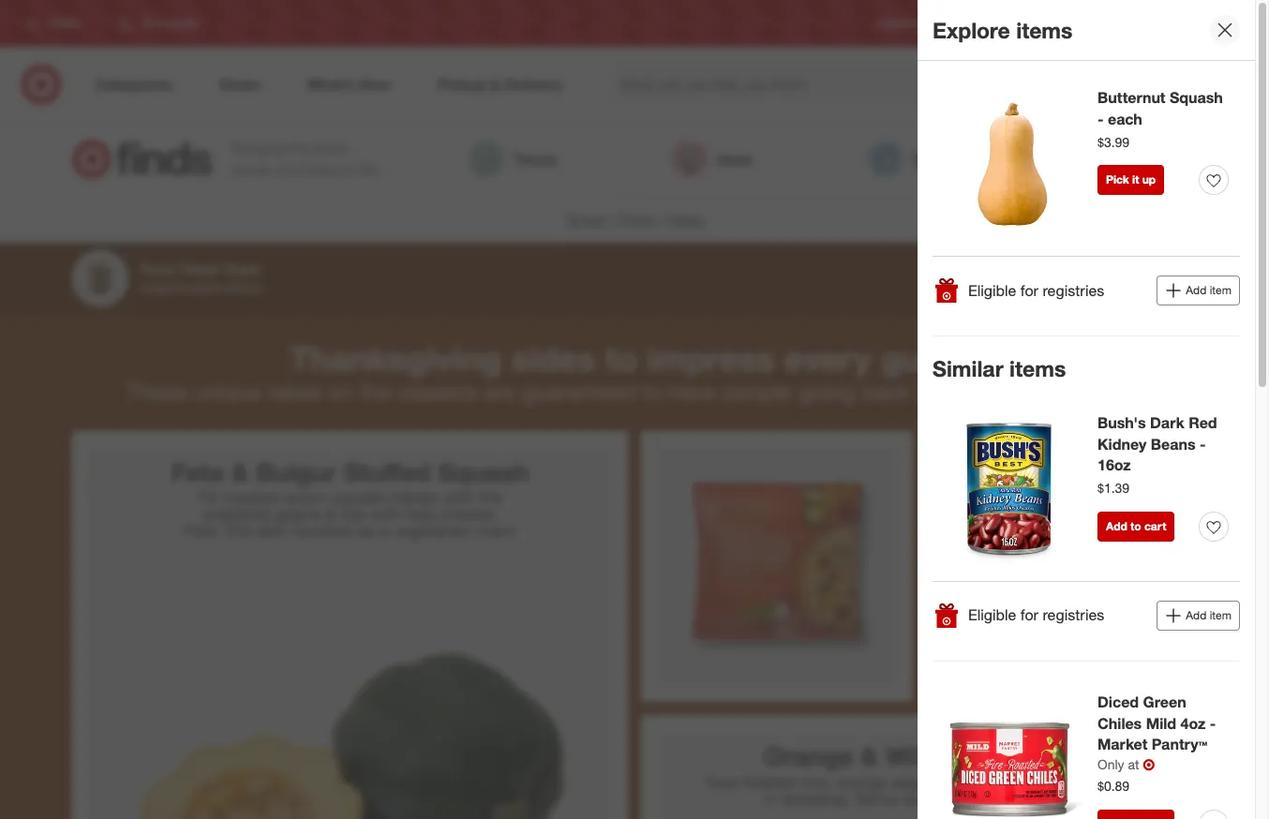 Task type: describe. For each thing, give the bounding box(es) containing it.
are
[[484, 378, 516, 406]]

target link
[[565, 210, 606, 229]]

to left have
[[643, 378, 663, 406]]

item for bush's dark red kidney beans - 16oz
[[1210, 608, 1232, 622]]

kidney
[[1098, 435, 1147, 453]]

bush's
[[1098, 413, 1146, 432]]

ad
[[989, 16, 1003, 30]]

squash inside butternut squash - each
[[1170, 88, 1223, 107]]

butternut
[[1098, 88, 1166, 107]]

2 / from the left
[[659, 210, 664, 229]]

weekly
[[950, 16, 986, 30]]

weekly ad
[[950, 16, 1003, 30]]

back
[[861, 378, 910, 406]]

guaranteed
[[522, 378, 637, 406]]

spotlight
[[912, 150, 973, 168]]

roasted
[[222, 487, 279, 507]]

at inside orange & wild rice salad toss heated rice, orange segments, pecans & cranberries in dressing. serve warm or at room temp.
[[969, 788, 983, 809]]

0 horizontal spatial with
[[370, 503, 402, 524]]

target.foodtrendteam
[[140, 279, 263, 295]]

stores
[[1226, 16, 1258, 30]]

salad
[[1006, 741, 1074, 772]]

add for butternut squash - each
[[1186, 283, 1207, 297]]

psst:
[[183, 520, 220, 541]]

& left 'wild'
[[861, 741, 878, 772]]

the inside feta & bulgur stuffed squash fill roasted acorn squash halves with the prepared grains & top with feta cheese. psst: this dish doubles as a vegetarian main!
[[479, 487, 503, 507]]

(or
[[1042, 378, 1068, 406]]

team
[[223, 259, 261, 278]]

ideas inside gift ideas link
[[1160, 150, 1197, 168]]

diced green chiles mild 4oz - market pantry™ only at ¬
[[1098, 692, 1216, 774]]

¬
[[1143, 756, 1155, 774]]

or
[[949, 788, 964, 809]]

- for diced green chiles mild 4oz - market pantry™ only at ¬
[[1210, 714, 1216, 733]]

target
[[565, 210, 606, 229]]

classics
[[398, 378, 478, 406]]

main!
[[476, 520, 517, 541]]

finds
[[619, 210, 655, 229]]

eligible for registries for butternut squash - each
[[968, 281, 1104, 300]]

cart
[[1144, 519, 1166, 533]]

this
[[225, 520, 252, 541]]

add item for bush's dark red kidney beans - 16oz
[[1186, 608, 1232, 622]]

bringing the latest trends and ideas to life.
[[232, 139, 380, 179]]

and
[[276, 160, 301, 179]]

pick
[[1106, 173, 1129, 187]]

toss
[[703, 771, 737, 792]]

bulgur
[[256, 456, 336, 487]]

cheese.
[[439, 503, 498, 524]]

add for bush's dark red kidney beans - 16oz
[[1186, 608, 1207, 622]]

halves
[[391, 487, 439, 507]]

seconds
[[950, 378, 1036, 406]]

thanksgiving sides to impress every guest. these unique takes on the classics are guaranteed to have people going back for seconds (or thirds).
[[126, 338, 1143, 406]]

acorn
[[284, 487, 327, 507]]

trends
[[513, 150, 557, 168]]

& right fill on the bottom left of the page
[[231, 456, 249, 487]]

butternut squash - each
[[1098, 88, 1223, 128]]

What can we help you find? suggestions appear below search field
[[608, 64, 1032, 105]]

thanksgiving
[[289, 338, 502, 379]]

trends link
[[468, 141, 557, 178]]

prepared
[[203, 503, 271, 524]]

beans
[[1151, 435, 1196, 453]]

red
[[1189, 413, 1217, 432]]

bush's dark red kidney beans - 16oz
[[1098, 413, 1217, 475]]

registry
[[878, 16, 920, 30]]

1 / from the left
[[610, 210, 615, 229]]

4oz
[[1181, 714, 1206, 733]]

trends
[[232, 160, 272, 179]]

find
[[1201, 16, 1222, 30]]

find stores link
[[1201, 15, 1258, 31]]

add item button for butternut squash - each
[[1157, 276, 1240, 306]]

target / finds / ideas
[[565, 210, 704, 229]]

eligible for bush's dark red kidney beans - 16oz
[[968, 606, 1016, 625]]

find stores
[[1201, 16, 1258, 30]]

impress
[[647, 338, 775, 379]]

doubles
[[293, 520, 353, 541]]

pecans
[[974, 771, 1030, 792]]

explore
[[933, 17, 1010, 43]]

butternut squash - each link
[[1098, 87, 1229, 130]]

bringing
[[232, 139, 285, 158]]

have
[[669, 378, 717, 406]]

mild
[[1146, 714, 1176, 733]]

1 vertical spatial ideas link
[[667, 210, 704, 229]]

registries for butternut squash - each
[[1043, 281, 1104, 300]]

add inside button
[[1106, 519, 1127, 533]]

latest
[[313, 139, 348, 158]]

only
[[1098, 757, 1124, 773]]

food
[[140, 259, 175, 278]]

these
[[126, 378, 187, 406]]

for for bush's dark red kidney beans - 16oz
[[1021, 606, 1039, 625]]

squash inside feta & bulgur stuffed squash fill roasted acorn squash halves with the prepared grains & top with feta cheese. psst: this dish doubles as a vegetarian main!
[[438, 456, 529, 487]]

in
[[764, 788, 777, 809]]

fill
[[197, 487, 218, 507]]

on
[[328, 378, 354, 406]]

vegetarian
[[393, 520, 472, 541]]

bush's dark red kidney beans - 16oz link
[[1098, 412, 1229, 476]]

rice,
[[799, 771, 830, 792]]

grains
[[276, 503, 321, 524]]



Task type: vqa. For each thing, say whether or not it's contained in the screenshot.
the Beloved associated with Beloved Lavender and Chamomile Tea Bath Bomb - 4oz
no



Task type: locate. For each thing, give the bounding box(es) containing it.
& left top
[[326, 503, 336, 524]]

items right ad
[[1016, 17, 1073, 43]]

- inside butternut squash - each
[[1098, 110, 1104, 128]]

up
[[1142, 173, 1156, 187]]

trend
[[180, 259, 219, 278]]

chiles
[[1098, 714, 1142, 733]]

orange & wild rice salad toss heated rice, orange segments, pecans & cranberries in dressing. serve warm or at room temp.
[[703, 741, 1140, 809]]

1 horizontal spatial with
[[443, 487, 474, 507]]

1 vertical spatial add item button
[[1157, 601, 1240, 631]]

/ right the 'finds'
[[659, 210, 664, 229]]

for
[[1021, 281, 1039, 300], [917, 378, 943, 406], [1021, 606, 1039, 625]]

1 vertical spatial items
[[1010, 355, 1066, 381]]

2 vertical spatial for
[[1021, 606, 1039, 625]]

0 horizontal spatial squash
[[438, 456, 529, 487]]

2 add item button from the top
[[1157, 601, 1240, 631]]

the
[[289, 139, 309, 158], [360, 378, 392, 406], [479, 487, 503, 507]]

2 horizontal spatial ideas
[[1160, 150, 1197, 168]]

1 vertical spatial the
[[360, 378, 392, 406]]

eligible for registries for bush's dark red kidney beans - 16oz
[[968, 606, 1104, 625]]

explore items
[[933, 17, 1073, 43]]

to left life. on the top of the page
[[343, 160, 356, 179]]

0 vertical spatial squash
[[1170, 88, 1223, 107]]

1 horizontal spatial at
[[1128, 757, 1139, 773]]

1 vertical spatial eligible for registries
[[968, 606, 1104, 625]]

2 horizontal spatial the
[[479, 487, 503, 507]]

gift ideas link
[[1087, 141, 1197, 178]]

sides
[[511, 338, 596, 379]]

to right sides
[[605, 338, 638, 379]]

feta
[[171, 456, 224, 487]]

similar items
[[933, 355, 1066, 381]]

dressing.
[[782, 788, 850, 809]]

the inside 'bringing the latest trends and ideas to life.'
[[289, 139, 309, 158]]

1 vertical spatial add
[[1106, 519, 1127, 533]]

gift
[[1132, 150, 1156, 168]]

pick it up button
[[1098, 165, 1164, 195]]

- for bush's dark red kidney beans - 16oz
[[1200, 435, 1206, 453]]

diced green chiles mild 4oz - market pantry™ image
[[933, 692, 1086, 819], [933, 692, 1086, 819]]

/ left the finds link
[[610, 210, 615, 229]]

0 vertical spatial registries
[[1043, 281, 1104, 300]]

2 eligible for registries from the top
[[968, 606, 1104, 625]]

squash
[[332, 487, 386, 507]]

eligible for butternut squash - each
[[968, 281, 1016, 300]]

food trend team target.foodtrendteam
[[140, 259, 263, 295]]

1 horizontal spatial squash
[[1170, 88, 1223, 107]]

redcard
[[1033, 16, 1078, 30]]

the inside thanksgiving sides to impress every guest. these unique takes on the classics are guaranteed to have people going back for seconds (or thirds).
[[360, 378, 392, 406]]

life.
[[360, 160, 380, 179]]

1 horizontal spatial -
[[1200, 435, 1206, 453]]

1 vertical spatial registries
[[1043, 606, 1104, 625]]

1 add item button from the top
[[1157, 276, 1240, 306]]

1 vertical spatial for
[[917, 378, 943, 406]]

butternut squash - each image
[[933, 87, 1086, 241], [933, 87, 1086, 241]]

ideas
[[717, 150, 753, 168], [1160, 150, 1197, 168], [667, 210, 704, 229]]

0 vertical spatial eligible
[[968, 281, 1016, 300]]

with right the feta
[[443, 487, 474, 507]]

2 horizontal spatial -
[[1210, 714, 1216, 733]]

& right room
[[1034, 771, 1045, 792]]

1 vertical spatial item
[[1210, 608, 1232, 622]]

gift ideas
[[1132, 150, 1197, 168]]

1 add item from the top
[[1186, 283, 1232, 297]]

unique
[[194, 378, 262, 406]]

for inside thanksgiving sides to impress every guest. these unique takes on the classics are guaranteed to have people going back for seconds (or thirds).
[[917, 378, 943, 406]]

with
[[443, 487, 474, 507], [370, 503, 402, 524]]

ideas link
[[672, 141, 753, 178], [667, 210, 704, 229]]

$0.89
[[1098, 778, 1130, 794]]

add item button for bush's dark red kidney beans - 16oz
[[1157, 601, 1240, 631]]

at right or
[[969, 788, 983, 809]]

ideas inside ideas link
[[717, 150, 753, 168]]

0 vertical spatial items
[[1016, 17, 1073, 43]]

top
[[341, 503, 366, 524]]

people
[[723, 378, 793, 406]]

- inside bush's dark red kidney beans - 16oz
[[1200, 435, 1206, 453]]

spotlight link
[[867, 141, 973, 178]]

1 vertical spatial -
[[1200, 435, 1206, 453]]

2 item from the top
[[1210, 608, 1232, 622]]

it
[[1132, 173, 1139, 187]]

orange
[[835, 771, 887, 792]]

add item
[[1186, 283, 1232, 297], [1186, 608, 1232, 622]]

0 vertical spatial at
[[1128, 757, 1139, 773]]

0 vertical spatial add item
[[1186, 283, 1232, 297]]

items for similar items
[[1010, 355, 1066, 381]]

0 vertical spatial the
[[289, 139, 309, 158]]

registry link
[[878, 15, 920, 31]]

0 horizontal spatial the
[[289, 139, 309, 158]]

$1.39
[[1098, 480, 1130, 496]]

squash right butternut
[[1170, 88, 1223, 107]]

2 eligible from the top
[[968, 606, 1016, 625]]

add item button
[[1157, 276, 1240, 306], [1157, 601, 1240, 631]]

the up main! in the bottom left of the page
[[479, 487, 503, 507]]

dark
[[1150, 413, 1185, 432]]

items
[[1016, 17, 1073, 43], [1010, 355, 1066, 381]]

item for butternut squash - each
[[1210, 283, 1232, 297]]

market
[[1098, 735, 1148, 754]]

finds link
[[619, 210, 655, 229]]

items right similar
[[1010, 355, 1066, 381]]

feta & bulgur stuffed squash fill roasted acorn squash halves with the prepared grains & top with feta cheese. psst: this dish doubles as a vegetarian main!
[[171, 456, 529, 541]]

weekly ad link
[[950, 15, 1003, 31]]

stuffed
[[344, 456, 431, 487]]

with right top
[[370, 503, 402, 524]]

to inside button
[[1131, 519, 1141, 533]]

squash up cheese.
[[438, 456, 529, 487]]

/
[[610, 210, 615, 229], [659, 210, 664, 229]]

1 registries from the top
[[1043, 281, 1104, 300]]

ideas
[[305, 160, 339, 179]]

add
[[1186, 283, 1207, 297], [1106, 519, 1127, 533], [1186, 608, 1207, 622]]

eligible
[[968, 281, 1016, 300], [968, 606, 1016, 625]]

target.foodtrendteam avatar image image
[[74, 252, 127, 304]]

for for butternut squash - each
[[1021, 281, 1039, 300]]

to left cart
[[1131, 519, 1141, 533]]

dish
[[256, 520, 288, 541]]

$3.99
[[1098, 134, 1130, 150]]

0 vertical spatial add
[[1186, 283, 1207, 297]]

1 item from the top
[[1210, 283, 1232, 297]]

1 horizontal spatial ideas
[[717, 150, 753, 168]]

each
[[1108, 110, 1142, 128]]

0 vertical spatial item
[[1210, 283, 1232, 297]]

1 eligible for registries from the top
[[968, 281, 1104, 300]]

1 horizontal spatial /
[[659, 210, 664, 229]]

at left ¬
[[1128, 757, 1139, 773]]

green
[[1143, 692, 1186, 711]]

at inside the diced green chiles mild 4oz - market pantry™ only at ¬
[[1128, 757, 1139, 773]]

pick it up
[[1106, 173, 1156, 187]]

pantry™
[[1152, 735, 1207, 754]]

0 vertical spatial for
[[1021, 281, 1039, 300]]

- left 'each'
[[1098, 110, 1104, 128]]

to inside 'bringing the latest trends and ideas to life.'
[[343, 160, 356, 179]]

0 horizontal spatial at
[[969, 788, 983, 809]]

1 vertical spatial add item
[[1186, 608, 1232, 622]]

0 vertical spatial -
[[1098, 110, 1104, 128]]

the right on
[[360, 378, 392, 406]]

2 add item from the top
[[1186, 608, 1232, 622]]

1 vertical spatial at
[[969, 788, 983, 809]]

wild
[[885, 741, 938, 772]]

0 vertical spatial add item button
[[1157, 276, 1240, 306]]

guest.
[[881, 338, 980, 379]]

0 vertical spatial eligible for registries
[[968, 281, 1104, 300]]

0 horizontal spatial /
[[610, 210, 615, 229]]

2 vertical spatial -
[[1210, 714, 1216, 733]]

cranberries
[[1050, 771, 1135, 792]]

add to cart
[[1106, 519, 1166, 533]]

items for explore items
[[1016, 17, 1073, 43]]

0 horizontal spatial -
[[1098, 110, 1104, 128]]

takes
[[268, 378, 322, 406]]

- down red
[[1200, 435, 1206, 453]]

squash
[[1170, 88, 1223, 107], [438, 456, 529, 487]]

1 eligible from the top
[[968, 281, 1016, 300]]

target finds image
[[72, 141, 213, 178]]

add item for butternut squash - each
[[1186, 283, 1232, 297]]

item
[[1210, 283, 1232, 297], [1210, 608, 1232, 622]]

diced green chiles mild 4oz - market pantry™ link
[[1098, 692, 1229, 756]]

2 vertical spatial the
[[479, 487, 503, 507]]

- inside the diced green chiles mild 4oz - market pantry™ only at ¬
[[1210, 714, 1216, 733]]

1 vertical spatial eligible
[[968, 606, 1016, 625]]

2 registries from the top
[[1043, 606, 1104, 625]]

0 vertical spatial ideas link
[[672, 141, 753, 178]]

heated
[[742, 771, 794, 792]]

- right 4oz
[[1210, 714, 1216, 733]]

dialog containing explore items
[[918, 0, 1269, 819]]

similar
[[933, 355, 1004, 381]]

16oz
[[1098, 456, 1131, 475]]

registries
[[1043, 281, 1104, 300], [1043, 606, 1104, 625]]

1 horizontal spatial the
[[360, 378, 392, 406]]

0 horizontal spatial ideas
[[667, 210, 704, 229]]

bush's dark red kidney beans - 16oz image
[[933, 412, 1086, 566], [933, 412, 1086, 566]]

registries for bush's dark red kidney beans - 16oz
[[1043, 606, 1104, 625]]

every
[[784, 338, 871, 379]]

2 vertical spatial add
[[1186, 608, 1207, 622]]

dialog
[[918, 0, 1269, 819]]

the up and
[[289, 139, 309, 158]]

1 vertical spatial squash
[[438, 456, 529, 487]]



